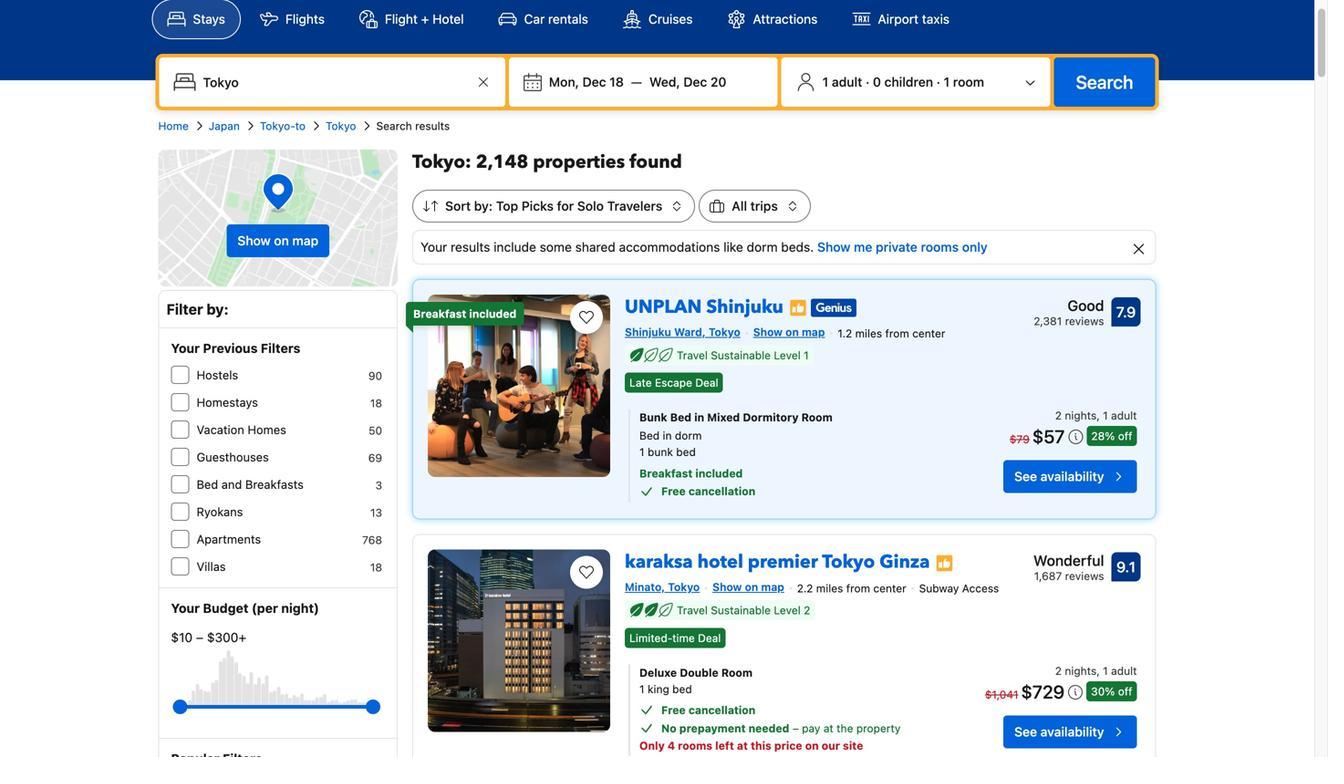 Task type: describe. For each thing, give the bounding box(es) containing it.
double
[[680, 666, 719, 679]]

results for search
[[415, 120, 450, 132]]

sustainable for shinjuku
[[711, 349, 771, 362]]

left
[[715, 739, 734, 752]]

included inside 'bed in dorm 1 bunk bed breakfast included'
[[696, 467, 743, 480]]

1 horizontal spatial in
[[694, 411, 704, 424]]

to
[[295, 120, 306, 132]]

our
[[822, 739, 840, 752]]

adult inside 1 adult · 0 children · 1 room dropdown button
[[832, 74, 863, 89]]

0 horizontal spatial –
[[196, 630, 203, 645]]

search results updated. tokyo: 2,148 properties found. element
[[412, 150, 1156, 175]]

good element
[[1034, 295, 1104, 317]]

found
[[630, 150, 682, 175]]

shinjuku ward, tokyo
[[625, 326, 741, 338]]

, for karaksa hotel premier tokyo ginza
[[1097, 664, 1100, 677]]

in inside 'bed in dorm 1 bunk bed breakfast included'
[[663, 429, 672, 442]]

prepayment
[[680, 722, 746, 735]]

for
[[557, 198, 574, 213]]

travel sustainable level 2
[[677, 604, 811, 617]]

stays link
[[152, 0, 241, 39]]

access
[[962, 582, 999, 595]]

cruises
[[649, 11, 693, 26]]

shared
[[575, 239, 616, 255]]

2,148
[[476, 150, 529, 175]]

good
[[1068, 297, 1104, 314]]

2 free from the top
[[662, 704, 686, 716]]

show me private rooms only link
[[818, 239, 988, 255]]

miles for shinjuku
[[855, 327, 882, 340]]

deal for shinjuku
[[696, 376, 719, 389]]

1 up 30%
[[1103, 664, 1108, 677]]

flights
[[286, 11, 325, 26]]

show on map for karaksa
[[713, 581, 784, 594]]

1.2 miles from center
[[838, 327, 946, 340]]

2.2
[[797, 582, 813, 595]]

mon, dec 18 button
[[542, 66, 631, 99]]

1 free cancellation from the top
[[662, 485, 756, 498]]

bunk
[[640, 411, 668, 424]]

unplan shinjuku image
[[428, 295, 610, 477]]

1 horizontal spatial rooms
[[921, 239, 959, 255]]

1 vertical spatial bed
[[673, 683, 692, 696]]

private
[[876, 239, 918, 255]]

from for karaksa hotel premier tokyo ginza
[[846, 582, 870, 595]]

2 nights , 1 adult for karaksa hotel premier tokyo ginza
[[1055, 664, 1137, 677]]

karaksa
[[625, 550, 693, 575]]

1.2
[[838, 327, 852, 340]]

apartments
[[197, 532, 261, 546]]

car
[[524, 11, 545, 26]]

tokyo-
[[260, 120, 295, 132]]

2 for hotel
[[1055, 664, 1062, 677]]

travel for unplan
[[677, 349, 708, 362]]

japan
[[209, 120, 240, 132]]

see availability for unplan shinjuku
[[1015, 469, 1104, 484]]

search for search results
[[376, 120, 412, 132]]

late escape deal
[[630, 376, 719, 389]]

1 dec from the left
[[583, 74, 606, 89]]

bunk bed in mixed dormitory room link
[[640, 409, 948, 426]]

car rentals
[[524, 11, 588, 26]]

travelers
[[607, 198, 663, 213]]

villas
[[197, 560, 226, 573]]

1 left room
[[944, 74, 950, 89]]

$57
[[1033, 426, 1065, 447]]

3
[[375, 479, 382, 492]]

mixed
[[707, 411, 740, 424]]

reviews for karaksa hotel premier tokyo ginza
[[1065, 570, 1104, 583]]

$79
[[1010, 433, 1030, 446]]

bed and breakfasts
[[197, 478, 304, 491]]

scored 9.1 element
[[1112, 553, 1141, 582]]

1 left 0
[[823, 74, 829, 89]]

ryokans
[[197, 505, 243, 519]]

all
[[732, 198, 747, 213]]

tokyo-to
[[260, 120, 306, 132]]

dormitory
[[743, 411, 799, 424]]

ginza
[[880, 550, 930, 575]]

stays
[[193, 11, 225, 26]]

search for search
[[1076, 71, 1134, 93]]

your results include some shared accommodations like dorm beds. show me private rooms only
[[421, 239, 988, 255]]

car rentals link
[[483, 0, 604, 39]]

see for unplan shinjuku
[[1015, 469, 1037, 484]]

breakfast inside 'bed in dorm 1 bunk bed breakfast included'
[[640, 467, 693, 480]]

30% off
[[1091, 685, 1133, 698]]

dorm inside 'bed in dorm 1 bunk bed breakfast included'
[[675, 429, 702, 442]]

all trips button
[[699, 190, 811, 223]]

this property is part of our preferred partner program. it's committed to providing excellent service and good value. it'll pay us a higher commission if you make a booking. image for shinjuku
[[789, 299, 807, 317]]

0 vertical spatial included
[[469, 307, 517, 320]]

1 horizontal spatial shinjuku
[[706, 295, 784, 320]]

center for karaksa hotel premier tokyo ginza
[[873, 582, 907, 595]]

unplan shinjuku
[[625, 295, 784, 320]]

2 · from the left
[[937, 74, 941, 89]]

+
[[421, 11, 429, 26]]

cruises link
[[608, 0, 708, 39]]

previous
[[203, 341, 258, 356]]

0 horizontal spatial breakfast
[[413, 307, 467, 320]]

ward,
[[674, 326, 706, 338]]

1 adult · 0 children · 1 room
[[823, 74, 984, 89]]

show on map for unplan
[[753, 326, 825, 338]]

filters
[[261, 341, 300, 356]]

and
[[222, 478, 242, 491]]

tokyo up the 2.2 miles from center at the bottom of page
[[822, 550, 875, 575]]

2 free cancellation from the top
[[662, 704, 756, 716]]

airport taxis
[[878, 11, 950, 26]]

deluxe double room link
[[640, 664, 948, 681]]

0 vertical spatial room
[[802, 411, 833, 424]]

0
[[873, 74, 881, 89]]

tokyo-to link
[[260, 118, 306, 134]]

reviews for unplan shinjuku
[[1065, 315, 1104, 328]]

18 for homestays
[[370, 397, 382, 410]]

1 vertical spatial –
[[793, 722, 799, 735]]

768
[[362, 534, 382, 547]]

see availability link for karaksa hotel premier tokyo ginza
[[1004, 716, 1137, 748]]

breakfast included
[[413, 307, 517, 320]]

properties
[[533, 150, 625, 175]]

escape
[[655, 376, 692, 389]]

by: for sort
[[474, 198, 493, 213]]

only 4 rooms left at this price on our site
[[640, 739, 863, 752]]

0 vertical spatial at
[[824, 722, 834, 735]]

guesthouses
[[197, 450, 269, 464]]

minato,
[[625, 581, 665, 594]]

1 horizontal spatial dorm
[[747, 239, 778, 255]]

attractions link
[[712, 0, 833, 39]]

hotel
[[433, 11, 464, 26]]

tokyo right to
[[326, 120, 356, 132]]

needed
[[749, 722, 790, 735]]

show inside show on map "button"
[[238, 233, 271, 248]]

flights link
[[244, 0, 340, 39]]

hostels
[[197, 368, 238, 382]]

tokyo:
[[412, 150, 471, 175]]

wed, dec 20 button
[[642, 66, 734, 99]]

bed for dorm
[[640, 429, 660, 442]]

2 horizontal spatial bed
[[670, 411, 692, 424]]

1 inside 'bed in dorm 1 bunk bed breakfast included'
[[640, 446, 645, 459]]



Task type: vqa. For each thing, say whether or not it's contained in the screenshot.
Results associated with Your
yes



Task type: locate. For each thing, give the bounding box(es) containing it.
free up no
[[662, 704, 686, 716]]

1 availability from the top
[[1041, 469, 1104, 484]]

2 see from the top
[[1015, 724, 1037, 739]]

0 horizontal spatial shinjuku
[[625, 326, 671, 338]]

breakfast
[[413, 307, 467, 320], [640, 467, 693, 480]]

results down sort
[[451, 239, 490, 255]]

bed
[[676, 446, 696, 459], [673, 683, 692, 696]]

2 for shinjuku
[[1055, 409, 1062, 422]]

30%
[[1091, 685, 1115, 698]]

tokyo up travel sustainable level 1
[[709, 326, 741, 338]]

1 horizontal spatial search
[[1076, 71, 1134, 93]]

off
[[1118, 430, 1133, 443], [1118, 685, 1133, 698]]

availability down $57
[[1041, 469, 1104, 484]]

0 vertical spatial see availability link
[[1004, 460, 1137, 493]]

1 vertical spatial travel
[[677, 604, 708, 617]]

taxis
[[922, 11, 950, 26]]

airport taxis link
[[837, 0, 965, 39]]

top
[[496, 198, 518, 213]]

show on map inside "button"
[[238, 233, 319, 248]]

1 vertical spatial reviews
[[1065, 570, 1104, 583]]

free cancellation down 'bed in dorm 1 bunk bed breakfast included'
[[662, 485, 756, 498]]

0 vertical spatial ,
[[1097, 409, 1100, 422]]

0 vertical spatial in
[[694, 411, 704, 424]]

adult for unplan shinjuku
[[1111, 409, 1137, 422]]

free cancellation up prepayment
[[662, 704, 756, 716]]

see availability down $57
[[1015, 469, 1104, 484]]

0 horizontal spatial from
[[846, 582, 870, 595]]

2 up $57
[[1055, 409, 1062, 422]]

see availability link down $729
[[1004, 716, 1137, 748]]

see
[[1015, 469, 1037, 484], [1015, 724, 1037, 739]]

0 vertical spatial see
[[1015, 469, 1037, 484]]

off for unplan shinjuku
[[1118, 430, 1133, 443]]

see for karaksa hotel premier tokyo ginza
[[1015, 724, 1037, 739]]

2 nights , 1 adult for unplan shinjuku
[[1055, 409, 1137, 422]]

1 horizontal spatial –
[[793, 722, 799, 735]]

1 see availability link from the top
[[1004, 460, 1137, 493]]

0 horizontal spatial rooms
[[678, 739, 713, 752]]

travel down ward,
[[677, 349, 708, 362]]

on
[[274, 233, 289, 248], [786, 326, 799, 338], [745, 581, 758, 594], [805, 739, 819, 752]]

travel sustainable level 1
[[677, 349, 809, 362]]

attractions
[[753, 11, 818, 26]]

availability for unplan shinjuku
[[1041, 469, 1104, 484]]

0 vertical spatial sustainable
[[711, 349, 771, 362]]

0 vertical spatial center
[[913, 327, 946, 340]]

0 horizontal spatial at
[[737, 739, 748, 752]]

map for unplan shinjuku
[[802, 326, 825, 338]]

$729
[[1021, 681, 1065, 702]]

center down ginza
[[873, 582, 907, 595]]

1 level from the top
[[774, 349, 801, 362]]

rooms
[[921, 239, 959, 255], [678, 739, 713, 752]]

your for your budget (per night)
[[171, 601, 200, 616]]

2 availability from the top
[[1041, 724, 1104, 739]]

, for unplan shinjuku
[[1097, 409, 1100, 422]]

1 vertical spatial your
[[171, 341, 200, 356]]

0 vertical spatial 2 nights , 1 adult
[[1055, 409, 1137, 422]]

0 vertical spatial bed
[[670, 411, 692, 424]]

off for karaksa hotel premier tokyo ginza
[[1118, 685, 1133, 698]]

2 nights , 1 adult
[[1055, 409, 1137, 422], [1055, 664, 1137, 677]]

1 vertical spatial map
[[802, 326, 825, 338]]

filter by:
[[167, 301, 229, 318]]

0 horizontal spatial included
[[469, 307, 517, 320]]

1 vertical spatial by:
[[207, 301, 229, 318]]

1 , from the top
[[1097, 409, 1100, 422]]

search button
[[1054, 57, 1156, 107]]

2 vertical spatial 2
[[1055, 664, 1062, 677]]

0 vertical spatial availability
[[1041, 469, 1104, 484]]

see availability link down $57
[[1004, 460, 1137, 493]]

limited-time deal
[[630, 632, 721, 644]]

see availability link for unplan shinjuku
[[1004, 460, 1137, 493]]

shinjuku
[[706, 295, 784, 320], [625, 326, 671, 338]]

room right double
[[722, 666, 753, 679]]

see availability down $729
[[1015, 724, 1104, 739]]

level for hotel
[[774, 604, 801, 617]]

deal right the escape
[[696, 376, 719, 389]]

0 vertical spatial rooms
[[921, 239, 959, 255]]

2 reviews from the top
[[1065, 570, 1104, 583]]

0 vertical spatial breakfast
[[413, 307, 467, 320]]

sustainable for hotel
[[711, 604, 771, 617]]

1 horizontal spatial center
[[913, 327, 946, 340]]

shinjuku down unplan
[[625, 326, 671, 338]]

2 off from the top
[[1118, 685, 1133, 698]]

mon,
[[549, 74, 579, 89]]

airport
[[878, 11, 919, 26]]

in up bunk
[[663, 429, 672, 442]]

this property is part of our preferred partner program. it's committed to providing excellent service and good value. it'll pay us a higher commission if you make a booking. image
[[789, 299, 807, 317], [789, 299, 807, 317], [936, 554, 954, 572]]

some
[[540, 239, 572, 255]]

bed for breakfasts
[[197, 478, 218, 491]]

1 horizontal spatial from
[[886, 327, 909, 340]]

tokyo: 2,148 properties found
[[412, 150, 682, 175]]

cancellation down 'bed in dorm 1 bunk bed breakfast included'
[[689, 485, 756, 498]]

your for your previous filters
[[171, 341, 200, 356]]

1 vertical spatial miles
[[816, 582, 843, 595]]

nights up 30%
[[1065, 664, 1097, 677]]

bunk
[[648, 446, 673, 459]]

included down include
[[469, 307, 517, 320]]

rooms left only
[[921, 239, 959, 255]]

deluxe
[[640, 666, 677, 679]]

1 vertical spatial included
[[696, 467, 743, 480]]

· left 0
[[866, 74, 870, 89]]

0 vertical spatial free
[[662, 485, 686, 498]]

1 king bed
[[640, 683, 692, 696]]

miles right 2.2
[[816, 582, 843, 595]]

bed right bunk
[[676, 446, 696, 459]]

by: left top
[[474, 198, 493, 213]]

dorm right like
[[747, 239, 778, 255]]

sustainable down hotel
[[711, 604, 771, 617]]

vacation homes
[[197, 423, 286, 437]]

1 vertical spatial shinjuku
[[625, 326, 671, 338]]

level up bunk bed in mixed dormitory room link
[[774, 349, 801, 362]]

genius discounts available at this property. image
[[811, 299, 857, 317], [811, 299, 857, 317]]

0 horizontal spatial center
[[873, 582, 907, 595]]

28%
[[1091, 430, 1115, 443]]

1 vertical spatial ,
[[1097, 664, 1100, 677]]

1 vertical spatial see
[[1015, 724, 1037, 739]]

20
[[711, 74, 727, 89]]

1 nights from the top
[[1065, 409, 1097, 422]]

center right 1.2
[[913, 327, 946, 340]]

by: right filter
[[207, 301, 229, 318]]

map inside show on map "button"
[[292, 233, 319, 248]]

0 vertical spatial free cancellation
[[662, 485, 756, 498]]

· right children
[[937, 74, 941, 89]]

1 horizontal spatial included
[[696, 467, 743, 480]]

1 vertical spatial 2
[[804, 604, 811, 617]]

2 vertical spatial bed
[[197, 478, 218, 491]]

0 vertical spatial reviews
[[1065, 315, 1104, 328]]

2 vertical spatial 18
[[370, 561, 382, 574]]

0 horizontal spatial map
[[292, 233, 319, 248]]

69
[[368, 452, 382, 464]]

night)
[[281, 601, 319, 616]]

0 vertical spatial results
[[415, 120, 450, 132]]

2 up $729
[[1055, 664, 1062, 677]]

2 sustainable from the top
[[711, 604, 771, 617]]

, up 28%
[[1097, 409, 1100, 422]]

home
[[158, 120, 189, 132]]

nights for karaksa hotel premier tokyo ginza
[[1065, 664, 1097, 677]]

1 vertical spatial breakfast
[[640, 467, 693, 480]]

bed inside 'bed in dorm 1 bunk bed breakfast included'
[[640, 429, 660, 442]]

your down sort
[[421, 239, 447, 255]]

1 free from the top
[[662, 485, 686, 498]]

1 off from the top
[[1118, 430, 1133, 443]]

1 reviews from the top
[[1065, 315, 1104, 328]]

18 up 50
[[370, 397, 382, 410]]

see down $79
[[1015, 469, 1037, 484]]

reviews down "good"
[[1065, 315, 1104, 328]]

2 horizontal spatial map
[[802, 326, 825, 338]]

reviews
[[1065, 315, 1104, 328], [1065, 570, 1104, 583]]

me
[[854, 239, 873, 255]]

wed,
[[650, 74, 680, 89]]

2 see availability from the top
[[1015, 724, 1104, 739]]

mon, dec 18 — wed, dec 20
[[549, 74, 727, 89]]

0 horizontal spatial miles
[[816, 582, 843, 595]]

1 horizontal spatial bed
[[640, 429, 660, 442]]

level for shinjuku
[[774, 349, 801, 362]]

site
[[843, 739, 863, 752]]

0 horizontal spatial ·
[[866, 74, 870, 89]]

1 vertical spatial free
[[662, 704, 686, 716]]

0 horizontal spatial room
[[722, 666, 753, 679]]

1 vertical spatial cancellation
[[689, 704, 756, 716]]

1 vertical spatial show on map
[[753, 326, 825, 338]]

0 vertical spatial your
[[421, 239, 447, 255]]

unplan shinjuku link
[[625, 287, 784, 320]]

9.1
[[1117, 559, 1136, 576]]

dorm down bunk bed in mixed dormitory room
[[675, 429, 702, 442]]

bed down the deluxe double room
[[673, 683, 692, 696]]

2 dec from the left
[[684, 74, 707, 89]]

0 vertical spatial dorm
[[747, 239, 778, 255]]

90
[[368, 370, 382, 382]]

1 vertical spatial adult
[[1111, 409, 1137, 422]]

2 vertical spatial map
[[761, 581, 784, 594]]

see down $729
[[1015, 724, 1037, 739]]

homes
[[248, 423, 286, 437]]

sort
[[445, 198, 471, 213]]

2 down 2.2
[[804, 604, 811, 617]]

1 2 nights , 1 adult from the top
[[1055, 409, 1137, 422]]

1 horizontal spatial miles
[[855, 327, 882, 340]]

time
[[673, 632, 695, 644]]

free down 'bed in dorm 1 bunk bed breakfast included'
[[662, 485, 686, 498]]

adult left 0
[[832, 74, 863, 89]]

1 horizontal spatial results
[[451, 239, 490, 255]]

group
[[180, 692, 373, 722]]

budget
[[203, 601, 249, 616]]

1 adult · 0 children · 1 room button
[[789, 65, 1043, 99]]

18 left —
[[610, 74, 624, 89]]

18 down 768
[[370, 561, 382, 574]]

cancellation
[[689, 485, 756, 498], [689, 704, 756, 716]]

1 vertical spatial deal
[[698, 632, 721, 644]]

2 travel from the top
[[677, 604, 708, 617]]

availability down $729
[[1041, 724, 1104, 739]]

, up 30%
[[1097, 664, 1100, 677]]

wonderful
[[1034, 552, 1104, 569]]

0 vertical spatial travel
[[677, 349, 708, 362]]

dec left 20
[[684, 74, 707, 89]]

adult for karaksa hotel premier tokyo ginza
[[1111, 664, 1137, 677]]

2 nights , 1 adult up 28%
[[1055, 409, 1137, 422]]

1 left bunk
[[640, 446, 645, 459]]

rentals
[[548, 11, 588, 26]]

2 vertical spatial your
[[171, 601, 200, 616]]

off right 28%
[[1118, 430, 1133, 443]]

1 vertical spatial see availability
[[1015, 724, 1104, 739]]

map for karaksa hotel premier tokyo ginza
[[761, 581, 784, 594]]

adult up 28% off
[[1111, 409, 1137, 422]]

your for your results include some shared accommodations like dorm beds. show me private rooms only
[[421, 239, 447, 255]]

2 nights from the top
[[1065, 664, 1097, 677]]

this property is part of our preferred partner program. it's committed to providing excellent service and good value. it'll pay us a higher commission if you make a booking. image for hotel
[[936, 554, 954, 572]]

only
[[640, 739, 665, 752]]

filter
[[167, 301, 203, 318]]

1 vertical spatial dorm
[[675, 429, 702, 442]]

28% off
[[1091, 430, 1133, 443]]

adult up the '30% off'
[[1111, 664, 1137, 677]]

results for your
[[451, 239, 490, 255]]

1 vertical spatial 18
[[370, 397, 382, 410]]

at right left
[[737, 739, 748, 752]]

at left the
[[824, 722, 834, 735]]

1 vertical spatial off
[[1118, 685, 1133, 698]]

bed inside 'bed in dorm 1 bunk bed breakfast included'
[[676, 446, 696, 459]]

on inside "button"
[[274, 233, 289, 248]]

the
[[837, 722, 853, 735]]

1,687
[[1034, 570, 1062, 583]]

1 up 28%
[[1103, 409, 1108, 422]]

your up $10
[[171, 601, 200, 616]]

beds.
[[781, 239, 814, 255]]

bed in dorm 1 bunk bed breakfast included
[[640, 429, 743, 480]]

1 vertical spatial from
[[846, 582, 870, 595]]

no prepayment needed – pay at the property
[[662, 722, 901, 735]]

0 vertical spatial 2
[[1055, 409, 1062, 422]]

1 vertical spatial center
[[873, 582, 907, 595]]

results up tokyo:
[[415, 120, 450, 132]]

map
[[292, 233, 319, 248], [802, 326, 825, 338], [761, 581, 784, 594]]

accommodations
[[619, 239, 720, 255]]

show
[[238, 233, 271, 248], [818, 239, 851, 255], [753, 326, 783, 338], [713, 581, 742, 594]]

bed left and on the bottom left of the page
[[197, 478, 218, 491]]

18 for villas
[[370, 561, 382, 574]]

property
[[857, 722, 901, 735]]

bed right bunk
[[670, 411, 692, 424]]

– left pay
[[793, 722, 799, 735]]

0 horizontal spatial by:
[[207, 301, 229, 318]]

nights for unplan shinjuku
[[1065, 409, 1097, 422]]

0 vertical spatial 18
[[610, 74, 624, 89]]

1 vertical spatial see availability link
[[1004, 716, 1137, 748]]

1 left king
[[640, 683, 645, 696]]

2 level from the top
[[774, 604, 801, 617]]

0 vertical spatial cancellation
[[689, 485, 756, 498]]

rooms right "4"
[[678, 739, 713, 752]]

deal right time
[[698, 632, 721, 644]]

included down mixed
[[696, 467, 743, 480]]

from right 1.2
[[886, 327, 909, 340]]

2 2 nights , 1 adult from the top
[[1055, 664, 1137, 677]]

2,381
[[1034, 315, 1062, 328]]

room right dormitory
[[802, 411, 833, 424]]

center for unplan shinjuku
[[913, 327, 946, 340]]

center
[[913, 327, 946, 340], [873, 582, 907, 595]]

1 travel from the top
[[677, 349, 708, 362]]

shinjuku up travel sustainable level 1
[[706, 295, 784, 320]]

deal
[[696, 376, 719, 389], [698, 632, 721, 644]]

0 horizontal spatial in
[[663, 429, 672, 442]]

vacation
[[197, 423, 244, 437]]

1 up bunk bed in mixed dormitory room link
[[804, 349, 809, 362]]

1 horizontal spatial at
[[824, 722, 834, 735]]

see availability link
[[1004, 460, 1137, 493], [1004, 716, 1137, 748]]

2 nights , 1 adult up 30%
[[1055, 664, 1137, 677]]

japan link
[[209, 118, 240, 134]]

tokyo down the karaksa
[[668, 581, 700, 594]]

this property is part of our preferred partner program. it's committed to providing excellent service and good value. it'll pay us a higher commission if you make a booking. image
[[936, 554, 954, 572]]

0 horizontal spatial search
[[376, 120, 412, 132]]

in left mixed
[[694, 411, 704, 424]]

wonderful element
[[1034, 550, 1104, 572]]

limited-
[[630, 632, 673, 644]]

50
[[369, 424, 382, 437]]

miles right 1.2
[[855, 327, 882, 340]]

price
[[775, 739, 803, 752]]

karaksa hotel premier tokyo ginza image
[[428, 550, 610, 732]]

1 horizontal spatial by:
[[474, 198, 493, 213]]

hotel
[[698, 550, 744, 575]]

from for unplan shinjuku
[[886, 327, 909, 340]]

see availability for karaksa hotel premier tokyo ginza
[[1015, 724, 1104, 739]]

2 cancellation from the top
[[689, 704, 756, 716]]

level down 2.2
[[774, 604, 801, 617]]

sustainable down unplan shinjuku
[[711, 349, 771, 362]]

flight + hotel link
[[344, 0, 480, 39]]

1 horizontal spatial room
[[802, 411, 833, 424]]

wonderful 1,687 reviews
[[1034, 552, 1104, 583]]

availability for karaksa hotel premier tokyo ginza
[[1041, 724, 1104, 739]]

1 sustainable from the top
[[711, 349, 771, 362]]

0 vertical spatial adult
[[832, 74, 863, 89]]

1 cancellation from the top
[[689, 485, 756, 498]]

homestays
[[197, 396, 258, 409]]

2 see availability link from the top
[[1004, 716, 1137, 748]]

cancellation up prepayment
[[689, 704, 756, 716]]

sort by: top picks for solo travelers
[[445, 198, 663, 213]]

0 vertical spatial see availability
[[1015, 469, 1104, 484]]

reviews down wonderful
[[1065, 570, 1104, 583]]

0 vertical spatial off
[[1118, 430, 1133, 443]]

0 vertical spatial nights
[[1065, 409, 1097, 422]]

0 horizontal spatial results
[[415, 120, 450, 132]]

1 vertical spatial results
[[451, 239, 490, 255]]

miles for hotel
[[816, 582, 843, 595]]

breakfasts
[[245, 478, 304, 491]]

reviews inside wonderful 1,687 reviews
[[1065, 570, 1104, 583]]

0 vertical spatial map
[[292, 233, 319, 248]]

include
[[494, 239, 536, 255]]

search inside button
[[1076, 71, 1134, 93]]

bed
[[670, 411, 692, 424], [640, 429, 660, 442], [197, 478, 218, 491]]

deal for hotel
[[698, 632, 721, 644]]

0 horizontal spatial dec
[[583, 74, 606, 89]]

your down filter
[[171, 341, 200, 356]]

1 vertical spatial in
[[663, 429, 672, 442]]

travel up time
[[677, 604, 708, 617]]

bed down bunk
[[640, 429, 660, 442]]

reviews inside good 2,381 reviews
[[1065, 315, 1104, 328]]

0 vertical spatial search
[[1076, 71, 1134, 93]]

dec right 'mon,' at top
[[583, 74, 606, 89]]

nights
[[1065, 409, 1097, 422], [1065, 664, 1097, 677]]

1 horizontal spatial map
[[761, 581, 784, 594]]

1 vertical spatial level
[[774, 604, 801, 617]]

1 vertical spatial rooms
[[678, 739, 713, 752]]

1 vertical spatial availability
[[1041, 724, 1104, 739]]

off right 30%
[[1118, 685, 1133, 698]]

1 · from the left
[[866, 74, 870, 89]]

1 see availability from the top
[[1015, 469, 1104, 484]]

like
[[724, 239, 743, 255]]

from right 2.2
[[846, 582, 870, 595]]

1 vertical spatial at
[[737, 739, 748, 752]]

1 horizontal spatial dec
[[684, 74, 707, 89]]

scored 7.9 element
[[1112, 297, 1141, 327]]

included
[[469, 307, 517, 320], [696, 467, 743, 480]]

travel for karaksa
[[677, 604, 708, 617]]

1 see from the top
[[1015, 469, 1037, 484]]

Where are you going? field
[[196, 66, 472, 99]]

2 , from the top
[[1097, 664, 1100, 677]]

1 vertical spatial room
[[722, 666, 753, 679]]

travel
[[677, 349, 708, 362], [677, 604, 708, 617]]

– right $10
[[196, 630, 203, 645]]

0 horizontal spatial bed
[[197, 478, 218, 491]]

nights up 28%
[[1065, 409, 1097, 422]]

by: for filter
[[207, 301, 229, 318]]

0 vertical spatial deal
[[696, 376, 719, 389]]



